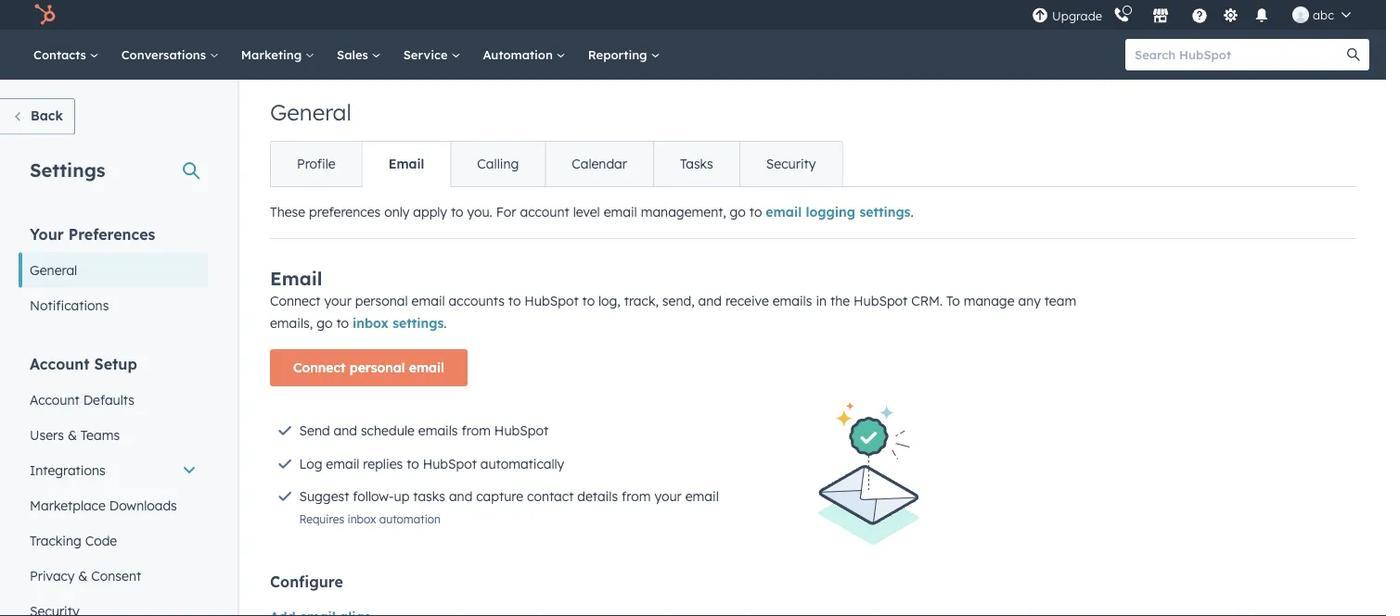 Task type: vqa. For each thing, say whether or not it's contained in the screenshot.
right PRIVATE
no



Task type: locate. For each thing, give the bounding box(es) containing it.
account
[[30, 355, 90, 373], [30, 392, 80, 408]]

0 horizontal spatial your
[[324, 293, 351, 309]]

hubspot right the
[[854, 293, 908, 309]]

& for privacy
[[78, 568, 88, 585]]

1 vertical spatial personal
[[349, 360, 405, 376]]

0 vertical spatial &
[[68, 427, 77, 443]]

to
[[451, 204, 463, 220], [749, 204, 762, 220], [508, 293, 521, 309], [582, 293, 595, 309], [336, 315, 349, 332], [406, 456, 419, 472]]

0 vertical spatial and
[[698, 293, 722, 309]]

0 horizontal spatial emails
[[418, 423, 458, 439]]

1 horizontal spatial email
[[388, 156, 424, 172]]

connect up emails,
[[270, 293, 321, 309]]

1 vertical spatial settings
[[393, 315, 444, 332]]

tasks
[[680, 156, 713, 172]]

0 vertical spatial from
[[462, 423, 491, 439]]

settings right 'logging'
[[859, 204, 911, 220]]

personal
[[355, 293, 408, 309], [349, 360, 405, 376]]

from inside suggest follow-up tasks and capture contact details from your email requires inbox automation
[[622, 489, 651, 505]]

and right the send,
[[698, 293, 722, 309]]

from right the details
[[622, 489, 651, 505]]

email
[[604, 204, 637, 220], [766, 204, 802, 220], [412, 293, 445, 309], [409, 360, 444, 376], [326, 456, 359, 472], [685, 489, 719, 505]]

personal down "inbox settings" link
[[349, 360, 405, 376]]

automation
[[483, 47, 556, 62]]

1 vertical spatial inbox
[[347, 513, 376, 527]]

your inside suggest follow-up tasks and capture contact details from your email requires inbox automation
[[654, 489, 682, 505]]

from up the log email replies to hubspot automatically
[[462, 423, 491, 439]]

emails inside connect your personal email accounts to hubspot to log, track, send, and receive emails in the hubspot crm. to manage any team emails, go to
[[773, 293, 812, 309]]

1 vertical spatial and
[[334, 423, 357, 439]]

automation link
[[472, 30, 577, 80]]

sales
[[337, 47, 372, 62]]

0 horizontal spatial &
[[68, 427, 77, 443]]

marketplace downloads link
[[19, 488, 208, 524]]

& right privacy
[[78, 568, 88, 585]]

1 vertical spatial .
[[444, 315, 447, 332]]

account
[[520, 204, 569, 220]]

0 vertical spatial connect
[[270, 293, 321, 309]]

from
[[462, 423, 491, 439], [622, 489, 651, 505]]

2 vertical spatial and
[[449, 489, 473, 505]]

connect inside connect your personal email accounts to hubspot to log, track, send, and receive emails in the hubspot crm. to manage any team emails, go to
[[270, 293, 321, 309]]

2 account from the top
[[30, 392, 80, 408]]

calendar link
[[545, 142, 653, 186]]

1 horizontal spatial your
[[654, 489, 682, 505]]

your
[[324, 293, 351, 309], [654, 489, 682, 505]]

& right users
[[68, 427, 77, 443]]

1 vertical spatial from
[[622, 489, 651, 505]]

0 vertical spatial email
[[388, 156, 424, 172]]

2 horizontal spatial and
[[698, 293, 722, 309]]

notifications
[[30, 297, 109, 314]]

hubspot image
[[33, 4, 56, 26]]

.
[[911, 204, 914, 220], [444, 315, 447, 332]]

account up account defaults
[[30, 355, 90, 373]]

general up the profile
[[270, 98, 351, 126]]

1 vertical spatial your
[[654, 489, 682, 505]]

general down your
[[30, 262, 77, 278]]

hubspot up tasks
[[423, 456, 477, 472]]

1 horizontal spatial and
[[449, 489, 473, 505]]

integrations button
[[19, 453, 208, 488]]

1 vertical spatial connect
[[293, 360, 346, 376]]

accounts
[[449, 293, 505, 309]]

and right 'send'
[[334, 423, 357, 439]]

management,
[[641, 204, 726, 220]]

0 vertical spatial your
[[324, 293, 351, 309]]

users & teams link
[[19, 418, 208, 453]]

help image
[[1191, 8, 1208, 25]]

your up the connect personal email
[[324, 293, 351, 309]]

team
[[1044, 293, 1076, 309]]

connect inside button
[[293, 360, 346, 376]]

hubspot up automatically
[[494, 423, 548, 439]]

profile
[[297, 156, 336, 172]]

go
[[730, 204, 746, 220], [317, 315, 333, 332]]

1 vertical spatial general
[[30, 262, 77, 278]]

marketplace
[[30, 498, 106, 514]]

email inside suggest follow-up tasks and capture contact details from your email requires inbox automation
[[685, 489, 719, 505]]

marketplaces image
[[1152, 8, 1169, 25]]

your
[[30, 225, 64, 244]]

users & teams
[[30, 427, 120, 443]]

go right management,
[[730, 204, 746, 220]]

& for users
[[68, 427, 77, 443]]

search button
[[1338, 39, 1369, 71]]

preferences
[[309, 204, 381, 220]]

tracking
[[30, 533, 81, 549]]

and right tasks
[[449, 489, 473, 505]]

follow-
[[353, 489, 394, 505]]

menu
[[1030, 0, 1364, 30]]

notifications image
[[1253, 8, 1270, 25]]

personal up "inbox settings" link
[[355, 293, 408, 309]]

connect
[[270, 293, 321, 309], [293, 360, 346, 376]]

0 horizontal spatial general
[[30, 262, 77, 278]]

emails left in
[[773, 293, 812, 309]]

&
[[68, 427, 77, 443], [78, 568, 88, 585]]

connect down emails,
[[293, 360, 346, 376]]

1 horizontal spatial from
[[622, 489, 651, 505]]

1 vertical spatial account
[[30, 392, 80, 408]]

settings
[[859, 204, 911, 220], [393, 315, 444, 332]]

and
[[698, 293, 722, 309], [334, 423, 357, 439], [449, 489, 473, 505]]

account up users
[[30, 392, 80, 408]]

general link
[[19, 253, 208, 288]]

teams
[[81, 427, 120, 443]]

inbox
[[353, 315, 389, 332], [347, 513, 376, 527]]

and inside connect your personal email accounts to hubspot to log, track, send, and receive emails in the hubspot crm. to manage any team emails, go to
[[698, 293, 722, 309]]

email
[[388, 156, 424, 172], [270, 267, 322, 290]]

0 horizontal spatial from
[[462, 423, 491, 439]]

inbox inside suggest follow-up tasks and capture contact details from your email requires inbox automation
[[347, 513, 376, 527]]

1 account from the top
[[30, 355, 90, 373]]

emails up the log email replies to hubspot automatically
[[418, 423, 458, 439]]

settings up the connect personal email
[[393, 315, 444, 332]]

0 vertical spatial personal
[[355, 293, 408, 309]]

connect personal email button
[[270, 350, 467, 387]]

your right the details
[[654, 489, 682, 505]]

1 horizontal spatial settings
[[859, 204, 911, 220]]

0 horizontal spatial go
[[317, 315, 333, 332]]

email link
[[362, 142, 450, 186]]

1 horizontal spatial emails
[[773, 293, 812, 309]]

0 vertical spatial inbox
[[353, 315, 389, 332]]

setup
[[94, 355, 137, 373]]

Search HubSpot search field
[[1125, 39, 1353, 71]]

to
[[946, 293, 960, 309]]

log email replies to hubspot automatically
[[299, 456, 564, 472]]

0 vertical spatial emails
[[773, 293, 812, 309]]

. up the connect personal email
[[444, 315, 447, 332]]

0 vertical spatial .
[[911, 204, 914, 220]]

conversations link
[[110, 30, 230, 80]]

1 vertical spatial &
[[78, 568, 88, 585]]

0 vertical spatial account
[[30, 355, 90, 373]]

your preferences
[[30, 225, 155, 244]]

contact
[[527, 489, 574, 505]]

. right 'logging'
[[911, 204, 914, 220]]

settings link
[[1219, 5, 1242, 25]]

manage
[[964, 293, 1015, 309]]

go right emails,
[[317, 315, 333, 332]]

settings image
[[1222, 8, 1239, 25]]

0 vertical spatial go
[[730, 204, 746, 220]]

inbox up the connect personal email
[[353, 315, 389, 332]]

1 horizontal spatial &
[[78, 568, 88, 585]]

defaults
[[83, 392, 134, 408]]

security
[[766, 156, 816, 172]]

0 horizontal spatial email
[[270, 267, 322, 290]]

1 vertical spatial emails
[[418, 423, 458, 439]]

inbox down follow-
[[347, 513, 376, 527]]

privacy & consent link
[[19, 559, 208, 594]]

email up emails,
[[270, 267, 322, 290]]

personal inside button
[[349, 360, 405, 376]]

1 horizontal spatial .
[[911, 204, 914, 220]]

security link
[[739, 142, 842, 186]]

email up only at the top left
[[388, 156, 424, 172]]

search image
[[1347, 48, 1360, 61]]

0 vertical spatial general
[[270, 98, 351, 126]]

connect for connect your personal email accounts to hubspot to log, track, send, and receive emails in the hubspot crm. to manage any team emails, go to
[[270, 293, 321, 309]]

navigation
[[270, 141, 843, 187]]

0 horizontal spatial settings
[[393, 315, 444, 332]]

integrations
[[30, 463, 105, 479]]

go inside connect your personal email accounts to hubspot to log, track, send, and receive emails in the hubspot crm. to manage any team emails, go to
[[317, 315, 333, 332]]

gary orlando image
[[1292, 6, 1309, 23]]

up
[[394, 489, 410, 505]]

account for account setup
[[30, 355, 90, 373]]

level
[[573, 204, 600, 220]]

emails
[[773, 293, 812, 309], [418, 423, 458, 439]]

account defaults
[[30, 392, 134, 408]]

1 vertical spatial go
[[317, 315, 333, 332]]

configure
[[270, 573, 343, 592]]

marketplaces button
[[1141, 0, 1180, 30]]

to right emails,
[[336, 315, 349, 332]]



Task type: describe. For each thing, give the bounding box(es) containing it.
suggest follow-up tasks and capture contact details from your email requires inbox automation
[[299, 489, 719, 527]]

service
[[403, 47, 451, 62]]

privacy & consent
[[30, 568, 141, 585]]

conversations
[[121, 47, 209, 62]]

to left you.
[[451, 204, 463, 220]]

log,
[[598, 293, 621, 309]]

to down security link
[[749, 204, 762, 220]]

code
[[85, 533, 117, 549]]

reporting
[[588, 47, 651, 62]]

calling link
[[450, 142, 545, 186]]

email logging settings link
[[766, 204, 911, 220]]

consent
[[91, 568, 141, 585]]

and inside suggest follow-up tasks and capture contact details from your email requires inbox automation
[[449, 489, 473, 505]]

abc
[[1313, 7, 1334, 22]]

tasks link
[[653, 142, 739, 186]]

tracking code link
[[19, 524, 208, 559]]

upgrade
[[1052, 8, 1102, 24]]

abc button
[[1281, 0, 1362, 30]]

contacts
[[33, 47, 90, 62]]

navigation containing profile
[[270, 141, 843, 187]]

to right replies
[[406, 456, 419, 472]]

settings
[[30, 158, 105, 181]]

send
[[299, 423, 330, 439]]

for
[[496, 204, 516, 220]]

calling
[[477, 156, 519, 172]]

only
[[384, 204, 409, 220]]

hubspot left log,
[[525, 293, 579, 309]]

requires
[[299, 513, 344, 527]]

account setup element
[[19, 354, 208, 617]]

tasks
[[413, 489, 445, 505]]

contacts link
[[22, 30, 110, 80]]

sales link
[[326, 30, 392, 80]]

tracking code
[[30, 533, 117, 549]]

your preferences element
[[19, 224, 208, 323]]

automation
[[379, 513, 441, 527]]

1 vertical spatial email
[[270, 267, 322, 290]]

notifications button
[[1246, 0, 1278, 30]]

email inside button
[[409, 360, 444, 376]]

downloads
[[109, 498, 177, 514]]

email inside connect your personal email accounts to hubspot to log, track, send, and receive emails in the hubspot crm. to manage any team emails, go to
[[412, 293, 445, 309]]

calling icon button
[[1106, 3, 1138, 27]]

back link
[[0, 98, 75, 135]]

back
[[31, 108, 63, 124]]

the
[[830, 293, 850, 309]]

apply
[[413, 204, 447, 220]]

preferences
[[68, 225, 155, 244]]

calendar
[[572, 156, 627, 172]]

any
[[1018, 293, 1041, 309]]

connect for connect personal email
[[293, 360, 346, 376]]

0 vertical spatial settings
[[859, 204, 911, 220]]

reporting link
[[577, 30, 671, 80]]

log
[[299, 456, 322, 472]]

marketing
[[241, 47, 305, 62]]

your inside connect your personal email accounts to hubspot to log, track, send, and receive emails in the hubspot crm. to manage any team emails, go to
[[324, 293, 351, 309]]

users
[[30, 427, 64, 443]]

to left log,
[[582, 293, 595, 309]]

marketing link
[[230, 30, 326, 80]]

in
[[816, 293, 827, 309]]

hubspot link
[[22, 4, 70, 26]]

these
[[270, 204, 305, 220]]

schedule
[[361, 423, 415, 439]]

crm.
[[911, 293, 943, 309]]

general inside your preferences element
[[30, 262, 77, 278]]

menu containing abc
[[1030, 0, 1364, 30]]

inbox settings .
[[353, 315, 447, 332]]

personal inside connect your personal email accounts to hubspot to log, track, send, and receive emails in the hubspot crm. to manage any team emails, go to
[[355, 293, 408, 309]]

send,
[[662, 293, 695, 309]]

receive
[[725, 293, 769, 309]]

account setup
[[30, 355, 137, 373]]

replies
[[363, 456, 403, 472]]

capture
[[476, 489, 523, 505]]

emails,
[[270, 315, 313, 332]]

you.
[[467, 204, 492, 220]]

these preferences only apply to you. for account level email management, go to email logging settings .
[[270, 204, 914, 220]]

calling icon image
[[1113, 7, 1130, 24]]

logging
[[806, 204, 856, 220]]

1 horizontal spatial general
[[270, 98, 351, 126]]

notifications link
[[19, 288, 208, 323]]

help button
[[1184, 0, 1215, 30]]

1 horizontal spatial go
[[730, 204, 746, 220]]

account defaults link
[[19, 383, 208, 418]]

email inside navigation
[[388, 156, 424, 172]]

upgrade image
[[1032, 8, 1048, 25]]

suggest
[[299, 489, 349, 505]]

privacy
[[30, 568, 75, 585]]

0 horizontal spatial .
[[444, 315, 447, 332]]

connect your personal email accounts to hubspot to log, track, send, and receive emails in the hubspot crm. to manage any team emails, go to
[[270, 293, 1076, 332]]

to right accounts
[[508, 293, 521, 309]]

account for account defaults
[[30, 392, 80, 408]]

0 horizontal spatial and
[[334, 423, 357, 439]]

service link
[[392, 30, 472, 80]]

details
[[577, 489, 618, 505]]

inbox settings link
[[353, 315, 444, 332]]



